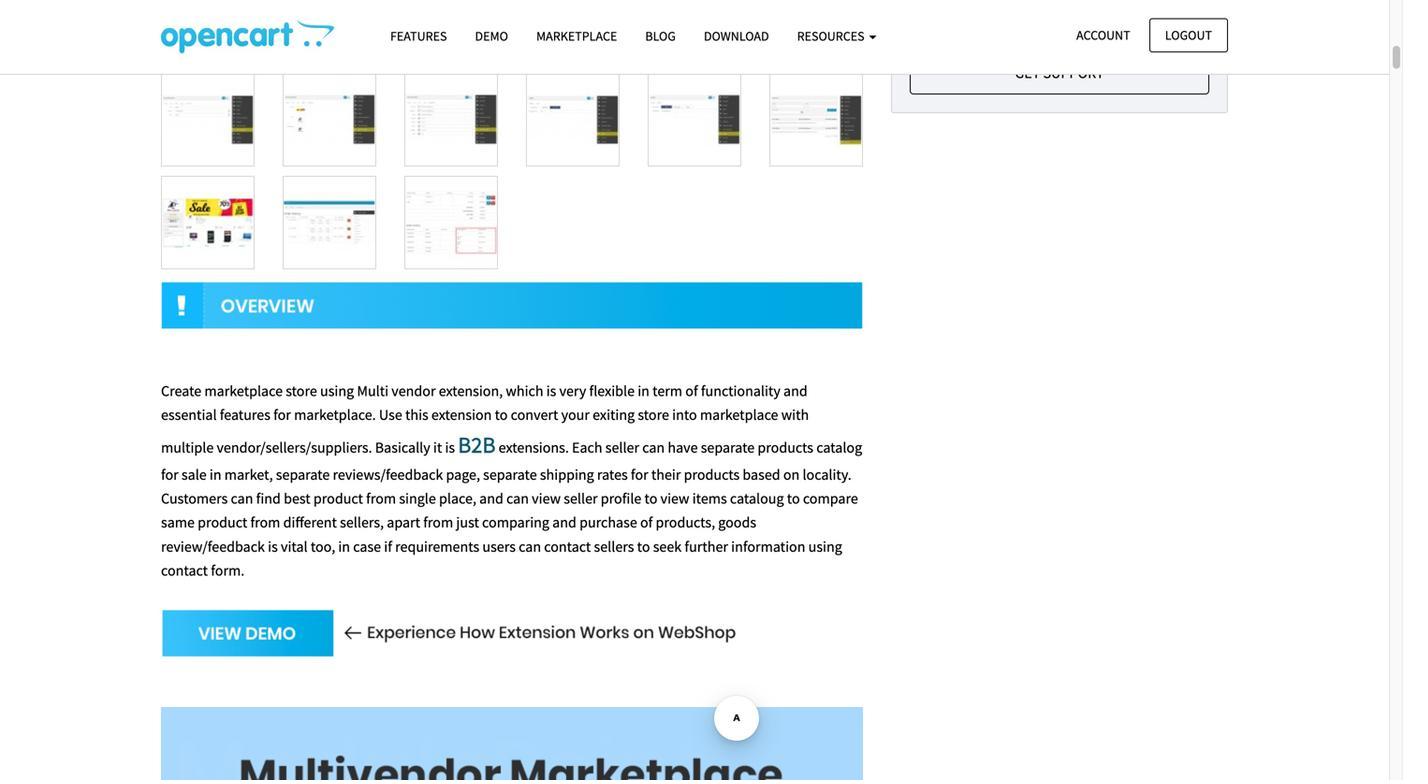 Task type: vqa. For each thing, say whether or not it's contained in the screenshot.
rightmost in
yes



Task type: locate. For each thing, give the bounding box(es) containing it.
on
[[783, 466, 800, 484]]

1 horizontal spatial contact
[[544, 538, 591, 556]]

using up marketplace.
[[320, 382, 354, 401]]

vendor
[[392, 382, 436, 401]]

in left term
[[638, 382, 650, 401]]

0 horizontal spatial view
[[532, 490, 561, 508]]

support
[[1043, 64, 1104, 82]]

2 view from the left
[[661, 490, 689, 508]]

marketplace
[[204, 382, 283, 401], [700, 406, 778, 425]]

for left sale
[[161, 466, 179, 484]]

1 vertical spatial product
[[198, 514, 247, 532]]

0 vertical spatial seller
[[605, 439, 639, 457]]

further
[[685, 538, 728, 556]]

for inside create marketplace store using multi vendor extension, which is very flexible in term of functionality and essential features for marketplace. use this extension to convert your exiting store into marketplace with multiple vendor/sellers/suppliers. basically it is
[[273, 406, 291, 425]]

download link
[[690, 20, 783, 53]]

features
[[390, 28, 447, 44]]

1 horizontal spatial of
[[685, 382, 698, 401]]

single
[[399, 490, 436, 508]]

0 horizontal spatial of
[[640, 514, 653, 532]]

information
[[731, 538, 805, 556]]

2 horizontal spatial and
[[784, 382, 808, 401]]

your
[[561, 406, 590, 425]]

using inside extensions. each seller can have separate products catalog for sale in market, separate reviews/feedback page, separate shipping rates for their products based on locality. customers can find best product from single place, and can view seller profile to view items cataloug to compare same product from different sellers, apart from just comparing and purchase of products, goods review/feedback is vital too, in case if requirements users can contact sellers to seek further information using contact form.
[[808, 538, 842, 556]]

0 vertical spatial and
[[784, 382, 808, 401]]

for for extensions. each seller can have separate products catalog for sale in market, separate reviews/feedback page, separate shipping rates for their products based on locality. customers can find best product from single place, and can view seller profile to view items cataloug to compare same product from different sellers, apart from just comparing and purchase of products, goods review/feedback is vital too, in case if requirements users can contact sellers to seek further information using contact form.
[[631, 466, 648, 484]]

products up on
[[758, 439, 813, 457]]

1 horizontal spatial is
[[445, 439, 455, 457]]

and left purchase
[[552, 514, 577, 532]]

which
[[506, 382, 543, 401]]

0 vertical spatial products
[[758, 439, 813, 457]]

2 vertical spatial and
[[552, 514, 577, 532]]

very
[[559, 382, 586, 401]]

features link
[[376, 20, 461, 53]]

can down comparing at the left bottom
[[519, 538, 541, 556]]

0 vertical spatial store
[[286, 382, 317, 401]]

profile
[[601, 490, 642, 508]]

2 horizontal spatial for
[[631, 466, 648, 484]]

vital
[[281, 538, 308, 556]]

from down 'reviews/feedback'
[[366, 490, 396, 508]]

seller up rates
[[605, 439, 639, 457]]

1 vertical spatial products
[[684, 466, 740, 484]]

this
[[405, 406, 428, 425]]

form.
[[211, 562, 245, 580]]

using
[[320, 382, 354, 401], [808, 538, 842, 556]]

store down term
[[638, 406, 669, 425]]

from
[[366, 490, 396, 508], [250, 514, 280, 532], [423, 514, 453, 532]]

using inside create marketplace store using multi vendor extension, which is very flexible in term of functionality and essential features for marketplace. use this extension to convert your exiting store into marketplace with multiple vendor/sellers/suppliers. basically it is
[[320, 382, 354, 401]]

review/feedback
[[161, 538, 265, 556]]

and right place,
[[479, 490, 503, 508]]

marketplace up features
[[204, 382, 283, 401]]

0 horizontal spatial using
[[320, 382, 354, 401]]

for
[[273, 406, 291, 425], [161, 466, 179, 484], [631, 466, 648, 484]]

1 vertical spatial is
[[445, 439, 455, 457]]

product
[[313, 490, 363, 508], [198, 514, 247, 532]]

blog
[[645, 28, 676, 44]]

compare
[[803, 490, 858, 508]]

view down shipping
[[532, 490, 561, 508]]

from down 'find'
[[250, 514, 280, 532]]

0 horizontal spatial contact
[[161, 562, 208, 580]]

for for create marketplace store using multi vendor extension, which is very flexible in term of functionality and essential features for marketplace. use this extension to convert your exiting store into marketplace with multiple vendor/sellers/suppliers. basically it is
[[273, 406, 291, 425]]

resources link
[[783, 20, 891, 53]]

0 horizontal spatial in
[[210, 466, 221, 484]]

use
[[379, 406, 402, 425]]

is
[[546, 382, 556, 401], [445, 439, 455, 457], [268, 538, 278, 556]]

different
[[283, 514, 337, 532]]

to down their
[[645, 490, 658, 508]]

multiple
[[161, 439, 214, 457]]

1 horizontal spatial products
[[758, 439, 813, 457]]

0 vertical spatial in
[[638, 382, 650, 401]]

is inside extensions. each seller can have separate products catalog for sale in market, separate reviews/feedback page, separate shipping rates for their products based on locality. customers can find best product from single place, and can view seller profile to view items cataloug to compare same product from different sellers, apart from just comparing and purchase of products, goods review/feedback is vital too, in case if requirements users can contact sellers to seek further information using contact form.
[[268, 538, 278, 556]]

0 vertical spatial of
[[685, 382, 698, 401]]

view down their
[[661, 490, 689, 508]]

rates
[[597, 466, 628, 484]]

0 horizontal spatial from
[[250, 514, 280, 532]]

find
[[256, 490, 281, 508]]

product up sellers,
[[313, 490, 363, 508]]

is left very
[[546, 382, 556, 401]]

of
[[685, 382, 698, 401], [640, 514, 653, 532]]

is left vital
[[268, 538, 278, 556]]

0 horizontal spatial products
[[684, 466, 740, 484]]

for left their
[[631, 466, 648, 484]]

0 vertical spatial product
[[313, 490, 363, 508]]

1 vertical spatial and
[[479, 490, 503, 508]]

separate down extensions.
[[483, 466, 537, 484]]

2 horizontal spatial from
[[423, 514, 453, 532]]

sellers,
[[340, 514, 384, 532]]

product up review/feedback
[[198, 514, 247, 532]]

0 vertical spatial is
[[546, 382, 556, 401]]

2 vertical spatial is
[[268, 538, 278, 556]]

0 vertical spatial using
[[320, 382, 354, 401]]

store up marketplace.
[[286, 382, 317, 401]]

separate up "best"
[[276, 466, 330, 484]]

to left seek
[[637, 538, 650, 556]]

download
[[704, 28, 769, 44]]

1 vertical spatial seller
[[564, 490, 598, 508]]

sale
[[182, 466, 207, 484]]

contact
[[544, 538, 591, 556], [161, 562, 208, 580]]

vendor/sellers/suppliers.
[[217, 439, 372, 457]]

in right the too,
[[338, 538, 350, 556]]

extensions. each seller can have separate products catalog for sale in market, separate reviews/feedback page, separate shipping rates for their products based on locality. customers can find best product from single place, and can view seller profile to view items cataloug to compare same product from different sellers, apart from just comparing and purchase of products, goods review/feedback is vital too, in case if requirements users can contact sellers to seek further information using contact form.
[[161, 439, 862, 580]]

1 horizontal spatial separate
[[483, 466, 537, 484]]

seller down shipping
[[564, 490, 598, 508]]

1 view from the left
[[532, 490, 561, 508]]

items
[[692, 490, 727, 508]]

1 vertical spatial using
[[808, 538, 842, 556]]

flexible
[[589, 382, 635, 401]]

separate
[[701, 439, 755, 457], [276, 466, 330, 484], [483, 466, 537, 484]]

get support
[[1015, 64, 1104, 82]]

for up vendor/sellers/suppliers.
[[273, 406, 291, 425]]

to down on
[[787, 490, 800, 508]]

contact down review/feedback
[[161, 562, 208, 580]]

products
[[758, 439, 813, 457], [684, 466, 740, 484]]

locality.
[[803, 466, 852, 484]]

of right term
[[685, 382, 698, 401]]

from up requirements
[[423, 514, 453, 532]]

to left convert
[[495, 406, 508, 425]]

2 horizontal spatial in
[[638, 382, 650, 401]]

in
[[638, 382, 650, 401], [210, 466, 221, 484], [338, 538, 350, 556]]

in right sale
[[210, 466, 221, 484]]

contact left sellers
[[544, 538, 591, 556]]

is right it
[[445, 439, 455, 457]]

demo
[[475, 28, 508, 44]]

can
[[642, 439, 665, 457], [231, 490, 253, 508], [506, 490, 529, 508], [519, 538, 541, 556]]

1 vertical spatial of
[[640, 514, 653, 532]]

1 vertical spatial store
[[638, 406, 669, 425]]

0 horizontal spatial is
[[268, 538, 278, 556]]

comparing
[[482, 514, 549, 532]]

and
[[784, 382, 808, 401], [479, 490, 503, 508], [552, 514, 577, 532]]

purchase
[[580, 514, 637, 532]]

get support link
[[910, 51, 1209, 94]]

store
[[286, 382, 317, 401], [638, 406, 669, 425]]

get
[[1015, 64, 1040, 82]]

1 horizontal spatial store
[[638, 406, 669, 425]]

to
[[495, 406, 508, 425], [645, 490, 658, 508], [787, 490, 800, 508], [637, 538, 650, 556]]

and inside create marketplace store using multi vendor extension, which is very flexible in term of functionality and essential features for marketplace. use this extension to convert your exiting store into marketplace with multiple vendor/sellers/suppliers. basically it is
[[784, 382, 808, 401]]

create
[[161, 382, 201, 401]]

0 horizontal spatial for
[[161, 466, 179, 484]]

shipping
[[540, 466, 594, 484]]

1 vertical spatial marketplace
[[700, 406, 778, 425]]

marketplace link
[[522, 20, 631, 53]]

1 horizontal spatial seller
[[605, 439, 639, 457]]

1 horizontal spatial for
[[273, 406, 291, 425]]

seller
[[605, 439, 639, 457], [564, 490, 598, 508]]

separate up based
[[701, 439, 755, 457]]

too,
[[311, 538, 335, 556]]

using down compare
[[808, 538, 842, 556]]

extension
[[431, 406, 492, 425]]

marketplace down functionality
[[700, 406, 778, 425]]

1 vertical spatial contact
[[161, 562, 208, 580]]

products up the items
[[684, 466, 740, 484]]

each
[[572, 439, 602, 457]]

exiting
[[593, 406, 635, 425]]

extension,
[[439, 382, 503, 401]]

view
[[532, 490, 561, 508], [661, 490, 689, 508]]

convert
[[511, 406, 558, 425]]

and up with
[[784, 382, 808, 401]]

0 horizontal spatial marketplace
[[204, 382, 283, 401]]

1 horizontal spatial in
[[338, 538, 350, 556]]

case
[[353, 538, 381, 556]]

1 horizontal spatial view
[[661, 490, 689, 508]]

0 horizontal spatial product
[[198, 514, 247, 532]]

of down profile
[[640, 514, 653, 532]]

in inside create marketplace store using multi vendor extension, which is very flexible in term of functionality and essential features for marketplace. use this extension to convert your exiting store into marketplace with multiple vendor/sellers/suppliers. basically it is
[[638, 382, 650, 401]]

marketplace.
[[294, 406, 376, 425]]

1 horizontal spatial using
[[808, 538, 842, 556]]



Task type: describe. For each thing, give the bounding box(es) containing it.
1 horizontal spatial product
[[313, 490, 363, 508]]

same
[[161, 514, 195, 532]]

resources
[[797, 28, 867, 44]]

of inside create marketplace store using multi vendor extension, which is very flexible in term of functionality and essential features for marketplace. use this extension to convert your exiting store into marketplace with multiple vendor/sellers/suppliers. basically it is
[[685, 382, 698, 401]]

1 horizontal spatial from
[[366, 490, 396, 508]]

apart
[[387, 514, 420, 532]]

have
[[668, 439, 698, 457]]

can left have
[[642, 439, 665, 457]]

based
[[743, 466, 780, 484]]

reviews/feedback
[[333, 466, 443, 484]]

extensions.
[[499, 439, 569, 457]]

0 vertical spatial marketplace
[[204, 382, 283, 401]]

0 horizontal spatial seller
[[564, 490, 598, 508]]

1 horizontal spatial marketplace
[[700, 406, 778, 425]]

0 horizontal spatial and
[[479, 490, 503, 508]]

just
[[456, 514, 479, 532]]

goods
[[718, 514, 756, 532]]

customers
[[161, 490, 228, 508]]

catalog
[[816, 439, 862, 457]]

logout link
[[1149, 18, 1228, 52]]

sellers
[[594, 538, 634, 556]]

into
[[672, 406, 697, 425]]

account
[[1077, 27, 1130, 44]]

blog link
[[631, 20, 690, 53]]

market,
[[224, 466, 273, 484]]

0 horizontal spatial store
[[286, 382, 317, 401]]

marketplace
[[536, 28, 617, 44]]

features
[[220, 406, 270, 425]]

can down market,
[[231, 490, 253, 508]]

2 horizontal spatial separate
[[701, 439, 755, 457]]

their
[[651, 466, 681, 484]]

seek
[[653, 538, 682, 556]]

can up comparing at the left bottom
[[506, 490, 529, 508]]

basically
[[375, 439, 430, 457]]

0 vertical spatial contact
[[544, 538, 591, 556]]

demo link
[[461, 20, 522, 53]]

functionality
[[701, 382, 781, 401]]

page,
[[446, 466, 480, 484]]

2 vertical spatial in
[[338, 538, 350, 556]]

products,
[[656, 514, 715, 532]]

b2b
[[458, 431, 496, 459]]

account link
[[1061, 18, 1146, 52]]

best
[[284, 490, 310, 508]]

create marketplace store using multi vendor extension, which is very flexible in term of functionality and essential features for marketplace. use this extension to convert your exiting store into marketplace with multiple vendor/sellers/suppliers. basically it is
[[161, 382, 809, 457]]

users
[[482, 538, 516, 556]]

term
[[653, 382, 682, 401]]

1 vertical spatial in
[[210, 466, 221, 484]]

if
[[384, 538, 392, 556]]

1 horizontal spatial and
[[552, 514, 577, 532]]

2 horizontal spatial is
[[546, 382, 556, 401]]

logout
[[1165, 27, 1212, 44]]

opencart - multivendor | multiseller supplier marketplace image
[[161, 20, 334, 53]]

essential
[[161, 406, 217, 425]]

cataloug
[[730, 490, 784, 508]]

to inside create marketplace store using multi vendor extension, which is very flexible in term of functionality and essential features for marketplace. use this extension to convert your exiting store into marketplace with multiple vendor/sellers/suppliers. basically it is
[[495, 406, 508, 425]]

with
[[781, 406, 809, 425]]

of inside extensions. each seller can have separate products catalog for sale in market, separate reviews/feedback page, separate shipping rates for their products based on locality. customers can find best product from single place, and can view seller profile to view items cataloug to compare same product from different sellers, apart from just comparing and purchase of products, goods review/feedback is vital too, in case if requirements users can contact sellers to seek further information using contact form.
[[640, 514, 653, 532]]

place,
[[439, 490, 476, 508]]

multi
[[357, 382, 389, 401]]

it
[[433, 439, 442, 457]]

0 horizontal spatial separate
[[276, 466, 330, 484]]

requirements
[[395, 538, 479, 556]]



